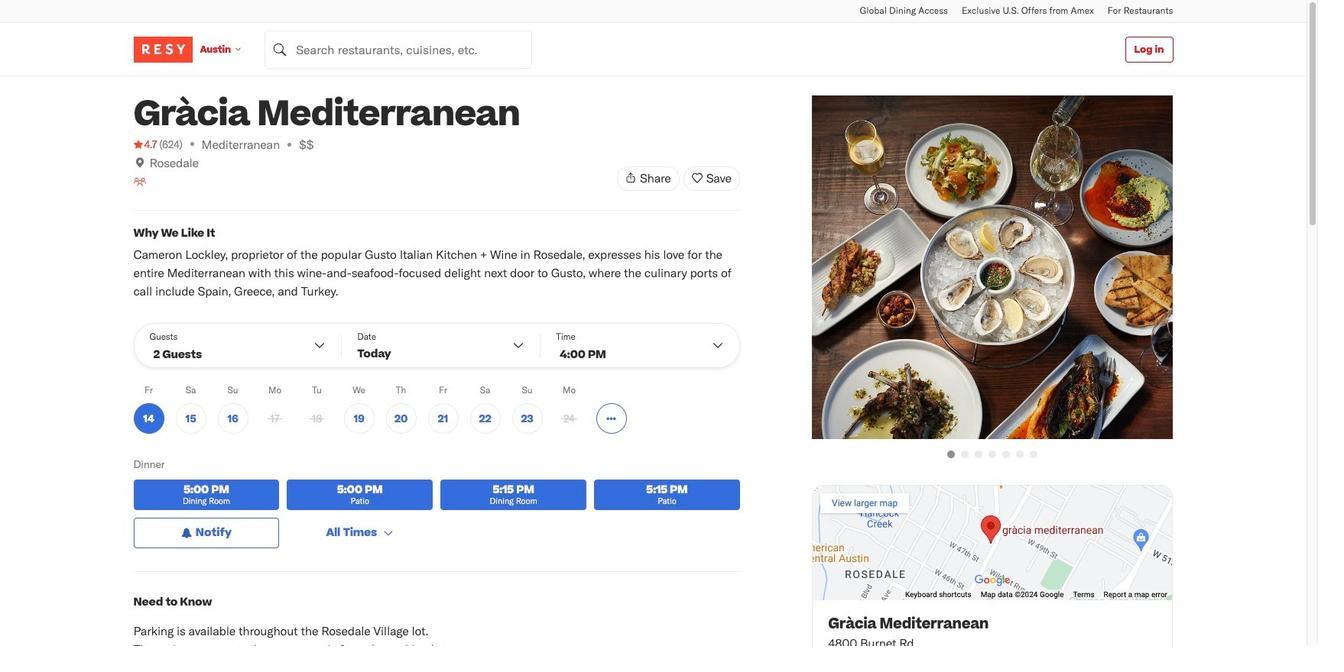 Task type: vqa. For each thing, say whether or not it's contained in the screenshot.
Search restaurants, cuisines, etc. 'text field'
yes



Task type: describe. For each thing, give the bounding box(es) containing it.
Search restaurants, cuisines, etc. text field
[[265, 30, 532, 68]]

4.7 out of 5 stars image
[[133, 137, 157, 152]]



Task type: locate. For each thing, give the bounding box(es) containing it.
None field
[[265, 30, 532, 68]]



